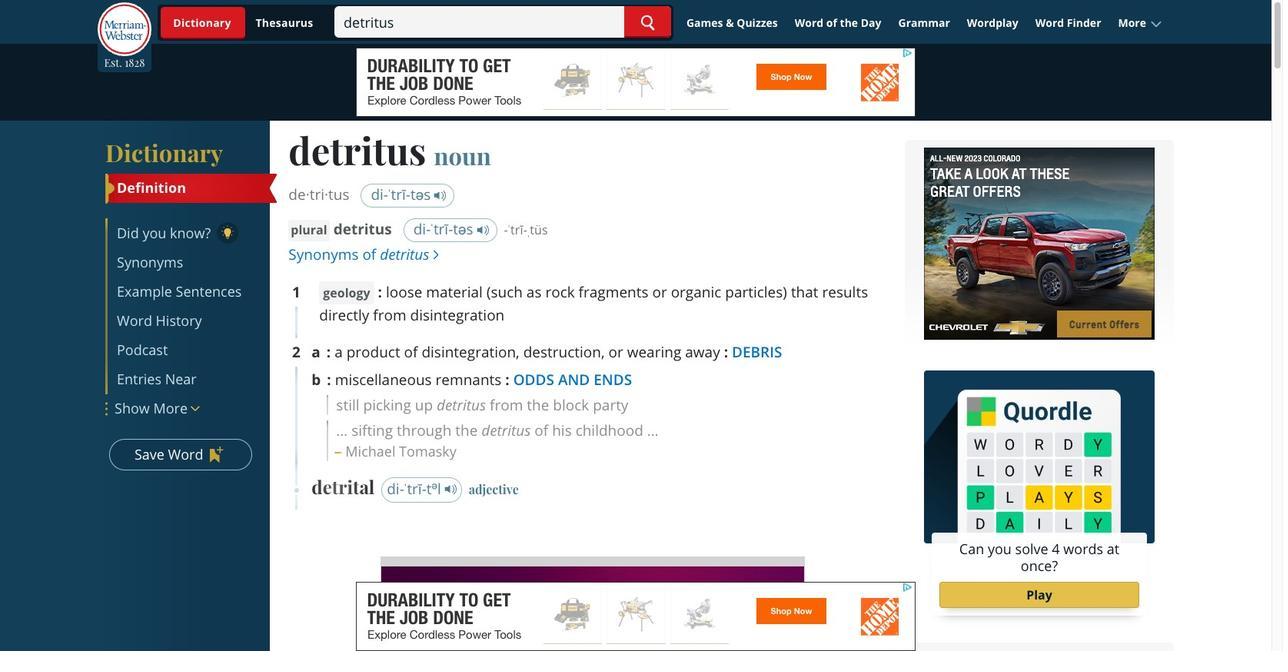 Task type: vqa. For each thing, say whether or not it's contained in the screenshot.
"Your email address" "text box"
no



Task type: describe. For each thing, give the bounding box(es) containing it.
1 horizontal spatial from
[[490, 395, 523, 415]]

material
[[426, 282, 483, 302]]

di-ˈtrī-təs for how to pronounce detritus (audio) image
[[371, 185, 435, 205]]

: miscellaneous remnants : odds and ends
[[327, 370, 632, 390]]

next image
[[429, 248, 442, 261]]

2 … from the left
[[647, 421, 659, 441]]

debris
[[732, 342, 783, 362]]

of left his
[[535, 421, 549, 441]]

show more button
[[105, 395, 268, 424]]

example sentences link
[[108, 278, 268, 307]]

word for word history
[[117, 312, 152, 330]]

as
[[527, 282, 542, 302]]

his
[[552, 421, 572, 441]]

that
[[791, 282, 819, 302]]

sentences
[[176, 282, 242, 301]]

təs for how to pronounce detritus (audio) icon related to di-ˈtrī-təs
[[453, 219, 474, 239]]

did you know?
[[117, 223, 211, 242]]

synonyms for synonyms
[[117, 253, 183, 272]]

… sifting through the detritus of his childhood …
[[336, 421, 659, 441]]

wordplay link
[[961, 9, 1026, 36]]

-ˈtrī-ˌtüs
[[504, 222, 548, 238]]

more
[[153, 399, 188, 418]]

of right product on the left of page
[[404, 342, 418, 362]]

detritus noun
[[289, 125, 491, 175]]

organic
[[671, 282, 722, 302]]

play button
[[940, 582, 1140, 609]]

did you know? link
[[108, 218, 268, 248]]

entries near link
[[108, 365, 268, 395]]

0 vertical spatial the
[[840, 15, 859, 30]]

words
[[1064, 540, 1104, 558]]

how to pronounce detritus (audio) image
[[434, 191, 447, 201]]

definition
[[117, 178, 186, 197]]

tomasky
[[399, 442, 457, 461]]

word finder link
[[1029, 9, 1109, 36]]

toggle search dictionary/thesaurus image
[[161, 7, 245, 39]]

a : a product of disintegration, destruction, or wearing away : debris
[[312, 342, 783, 362]]

de·​tri·​tus
[[289, 185, 350, 205]]

finder
[[1068, 15, 1102, 30]]

destruction,
[[524, 342, 605, 362]]

dictionary link
[[105, 136, 277, 169]]

2 a from the left
[[335, 342, 343, 362]]

synonyms of detritus
[[289, 245, 429, 265]]

geology
[[323, 285, 370, 302]]

word history link
[[108, 307, 268, 336]]

word for word of the day
[[795, 15, 824, 30]]

once?
[[1021, 557, 1059, 575]]

ˈtrī- for how to pronounce detritus (audio) icon related to di-ˈtrī-təs
[[431, 219, 453, 239]]

search word image
[[641, 15, 655, 31]]

di-ˈtrī-təs for how to pronounce detritus (audio) icon related to di-ˈtrī-təs
[[414, 219, 477, 239]]

particles)
[[726, 282, 788, 302]]

plural detritus
[[291, 219, 392, 239]]

near
[[165, 370, 197, 388]]

təs for how to pronounce detritus (audio) image
[[411, 185, 431, 205]]

podcast link
[[108, 336, 268, 365]]

noun
[[434, 139, 491, 172]]

of left "day"
[[827, 15, 838, 30]]

2
[[292, 342, 301, 362]]

loose material (such as rock fragments or organic particles) that results directly from disintegration
[[319, 282, 869, 325]]

grammar link
[[892, 9, 958, 36]]

more
[[1119, 15, 1147, 30]]

ˈtrī- for how to pronounce detritus (audio) icon associated with di-ˈtrī-tᵊl
[[404, 479, 427, 499]]

ˈtrī- up (such on the left top of page
[[508, 222, 528, 238]]

debris link
[[732, 342, 783, 362]]

up
[[415, 395, 433, 415]]

product
[[347, 342, 400, 362]]

block
[[553, 395, 589, 415]]

loose
[[386, 282, 423, 302]]

entries
[[117, 370, 162, 388]]

can
[[960, 540, 985, 558]]

plural
[[291, 222, 327, 238]]

save
[[135, 445, 165, 464]]

: right b
[[327, 370, 331, 390]]

results
[[823, 282, 869, 302]]

detritus down 'still picking up detritus from the block party'
[[482, 421, 531, 441]]

1 horizontal spatial the
[[527, 395, 549, 415]]

party
[[593, 395, 629, 415]]

detritus down remnants
[[437, 395, 486, 415]]

fragments
[[579, 282, 649, 302]]

tᵊl
[[427, 479, 441, 499]]

: right '2'
[[327, 342, 331, 362]]

odds
[[514, 370, 555, 390]]

michael
[[346, 442, 396, 461]]

merriam-webster logo link
[[98, 2, 152, 57]]

away
[[686, 342, 721, 362]]

still
[[336, 395, 360, 415]]

picking
[[363, 395, 411, 415]]

2 vertical spatial the
[[456, 421, 478, 441]]

games & quizzes link
[[680, 9, 785, 36]]

odds and ends link
[[514, 370, 632, 390]]



Task type: locate. For each thing, give the bounding box(es) containing it.
ends
[[594, 370, 632, 390]]

0 horizontal spatial synonyms
[[117, 253, 183, 272]]

from inside loose material (such as rock fragments or organic particles) that results directly from disintegration
[[373, 305, 407, 325]]

1 vertical spatial the
[[527, 395, 549, 415]]

synonyms
[[289, 245, 359, 265], [117, 253, 183, 272]]

directly
[[319, 305, 369, 325]]

2 horizontal spatial the
[[840, 15, 859, 30]]

:
[[378, 282, 386, 302], [327, 342, 331, 362], [724, 342, 728, 362], [327, 370, 331, 390], [506, 370, 510, 390]]

how to pronounce detritus (audio) image for di-ˈtrī-tᵊl
[[445, 484, 457, 495]]

Search search field
[[335, 6, 671, 38]]

the left "day"
[[840, 15, 859, 30]]

games
[[687, 15, 723, 30]]

childhood
[[576, 421, 644, 441]]

&
[[726, 15, 734, 30]]

1 vertical spatial you
[[988, 540, 1012, 558]]

di- down detritus noun
[[371, 185, 388, 205]]

quizzes
[[737, 15, 778, 30]]

di- down the michael tomasky
[[387, 479, 404, 499]]

dictionary
[[105, 136, 223, 168]]

detritus up de·​tri·​tus
[[289, 125, 427, 175]]

1 horizontal spatial how to pronounce detritus (audio) image
[[477, 225, 489, 236]]

synonyms up example
[[117, 253, 183, 272]]

advertisement region
[[356, 48, 916, 117], [925, 148, 1155, 340], [381, 557, 805, 652], [356, 582, 916, 652]]

save word
[[135, 445, 203, 464]]

you
[[143, 223, 166, 242], [988, 540, 1012, 558]]

1 … from the left
[[336, 421, 348, 441]]

0 horizontal spatial a
[[312, 342, 321, 362]]

show more
[[115, 399, 188, 418]]

di- up next icon
[[414, 219, 431, 239]]

… right childhood at the bottom
[[647, 421, 659, 441]]

təs
[[411, 185, 431, 205], [453, 219, 474, 239]]

1 horizontal spatial təs
[[453, 219, 474, 239]]

definition link
[[106, 174, 278, 203]]

you for did
[[143, 223, 166, 242]]

more button
[[1112, 9, 1170, 36]]

play
[[1027, 587, 1053, 604]]

the down 'still picking up detritus from the block party'
[[456, 421, 478, 441]]

from
[[373, 305, 407, 325], [490, 395, 523, 415]]

you right "can"
[[988, 540, 1012, 558]]

… down 'still' on the left of the page
[[336, 421, 348, 441]]

you for can
[[988, 540, 1012, 558]]

1
[[292, 282, 301, 302]]

games & quizzes
[[687, 15, 778, 30]]

0 horizontal spatial how to pronounce detritus (audio) image
[[445, 484, 457, 495]]

0 vertical spatial di-
[[371, 185, 388, 205]]

1 horizontal spatial a
[[335, 342, 343, 362]]

synonyms down the plural
[[289, 245, 359, 265]]

did
[[117, 223, 139, 242]]

1 vertical spatial from
[[490, 395, 523, 415]]

noun link
[[434, 139, 491, 172]]

example
[[117, 282, 172, 301]]

0 horizontal spatial təs
[[411, 185, 431, 205]]

how to pronounce detritus (audio) image left -
[[477, 225, 489, 236]]

1 a from the left
[[312, 342, 321, 362]]

1 vertical spatial how to pronounce detritus (audio) image
[[445, 484, 457, 495]]

2 vertical spatial di-
[[387, 479, 404, 499]]

how to pronounce detritus (audio) image for di-ˈtrī-təs
[[477, 225, 489, 236]]

0 horizontal spatial …
[[336, 421, 348, 441]]

(such
[[487, 282, 523, 302]]

or
[[653, 282, 667, 302], [609, 342, 624, 362]]

remnants
[[436, 370, 502, 390]]

show
[[115, 399, 150, 418]]

0 vertical spatial from
[[373, 305, 407, 325]]

1 vertical spatial di-ˈtrī-təs
[[414, 219, 477, 239]]

at
[[1108, 540, 1120, 558]]

0 vertical spatial or
[[653, 282, 667, 302]]

wordplay
[[968, 15, 1019, 30]]

and
[[558, 370, 590, 390]]

how to pronounce detritus (audio) image
[[477, 225, 489, 236], [445, 484, 457, 495]]

word right the save in the bottom of the page
[[168, 445, 203, 464]]

ˈtrī-
[[388, 185, 411, 205], [431, 219, 453, 239], [508, 222, 528, 238], [404, 479, 427, 499]]

word up podcast
[[117, 312, 152, 330]]

ˈtrī- up next icon
[[431, 219, 453, 239]]

of down plural detritus
[[363, 245, 376, 265]]

play quordle: guess all four words in a limited number of tries.  each of your guesses must be a real 5-letter word. image
[[925, 371, 1155, 544]]

still picking up detritus from the block party
[[336, 395, 629, 415]]

…
[[336, 421, 348, 441], [647, 421, 659, 441]]

1 vertical spatial di-
[[414, 219, 431, 239]]

b
[[312, 370, 321, 390]]

disintegration,
[[422, 342, 520, 362]]

1 vertical spatial təs
[[453, 219, 474, 239]]

1 horizontal spatial …
[[647, 421, 659, 441]]

word of the day
[[795, 15, 882, 30]]

grammar
[[899, 15, 951, 30]]

di-ˈtrī-tᵊl
[[387, 479, 445, 499]]

ˈtrī- left how to pronounce detritus (audio) image
[[388, 185, 411, 205]]

1 vertical spatial or
[[609, 342, 624, 362]]

0 horizontal spatial from
[[373, 305, 407, 325]]

0 horizontal spatial the
[[456, 421, 478, 441]]

: left odds
[[506, 370, 510, 390]]

synonyms link
[[108, 248, 268, 278]]

or inside loose material (such as rock fragments or organic particles) that results directly from disintegration
[[653, 282, 667, 302]]

solve
[[1016, 540, 1049, 558]]

from down loose
[[373, 305, 407, 325]]

0 vertical spatial how to pronounce detritus (audio) image
[[477, 225, 489, 236]]

0 vertical spatial you
[[143, 223, 166, 242]]

can you solve 4 words at once?
[[960, 540, 1120, 575]]

word inside dropdown button
[[168, 445, 203, 464]]

: right away at the right bottom of page
[[724, 342, 728, 362]]

rock
[[546, 282, 575, 302]]

of
[[827, 15, 838, 30], [363, 245, 376, 265], [404, 342, 418, 362], [535, 421, 549, 441]]

history
[[156, 312, 202, 330]]

adjective
[[469, 482, 519, 498]]

synonyms for synonyms of detritus
[[289, 245, 359, 265]]

1 horizontal spatial or
[[653, 282, 667, 302]]

how to pronounce detritus (audio) image right tᵊl
[[445, 484, 457, 495]]

təs left -
[[453, 219, 474, 239]]

wearing
[[627, 342, 682, 362]]

0 vertical spatial di-ˈtrī-təs
[[371, 185, 435, 205]]

ˌtüs
[[528, 222, 548, 238]]

word finder
[[1036, 15, 1102, 30]]

podcast
[[117, 341, 168, 359]]

through
[[397, 421, 452, 441]]

a left product on the left of page
[[335, 342, 343, 362]]

merriam webster - established 1828 image
[[98, 2, 152, 57]]

a right '2'
[[312, 342, 321, 362]]

di-ˈtrī-təs up next icon
[[414, 219, 477, 239]]

the down odds
[[527, 395, 549, 415]]

word right quizzes
[[795, 15, 824, 30]]

know?
[[170, 223, 211, 242]]

təs left how to pronounce detritus (audio) image
[[411, 185, 431, 205]]

you inside can you solve 4 words at once?
[[988, 540, 1012, 558]]

di- for de·​tri·​tus
[[371, 185, 388, 205]]

word history
[[117, 312, 202, 330]]

or left "organic"
[[653, 282, 667, 302]]

di-ˈtrī-təs down detritus noun
[[371, 185, 435, 205]]

save word button
[[109, 439, 252, 471]]

word left the finder
[[1036, 15, 1065, 30]]

word for word finder
[[1036, 15, 1065, 30]]

miscellaneous
[[335, 370, 432, 390]]

from up … sifting through the detritus of his childhood …
[[490, 395, 523, 415]]

1 horizontal spatial synonyms
[[289, 245, 359, 265]]

you right did
[[143, 223, 166, 242]]

0 vertical spatial təs
[[411, 185, 431, 205]]

or up ends
[[609, 342, 624, 362]]

0 horizontal spatial or
[[609, 342, 624, 362]]

detritus
[[289, 125, 427, 175], [334, 219, 392, 239], [380, 245, 429, 265], [437, 395, 486, 415], [482, 421, 531, 441]]

a
[[312, 342, 321, 362], [335, 342, 343, 362]]

: right geology at top
[[378, 282, 386, 302]]

the
[[840, 15, 859, 30], [527, 395, 549, 415], [456, 421, 478, 441]]

detritus up loose
[[380, 245, 429, 265]]

michael tomasky
[[346, 442, 457, 461]]

0 horizontal spatial you
[[143, 223, 166, 242]]

sifting
[[352, 421, 393, 441]]

disintegration
[[410, 305, 505, 325]]

ˈtrī- down tomasky
[[404, 479, 427, 499]]

detritus up synonyms of detritus
[[334, 219, 392, 239]]

entries near
[[117, 370, 197, 388]]

detrital
[[312, 475, 375, 499]]

di- for detrital
[[387, 479, 404, 499]]

ˈtrī- for how to pronounce detritus (audio) image
[[388, 185, 411, 205]]

1 horizontal spatial you
[[988, 540, 1012, 558]]

4
[[1053, 540, 1060, 558]]



